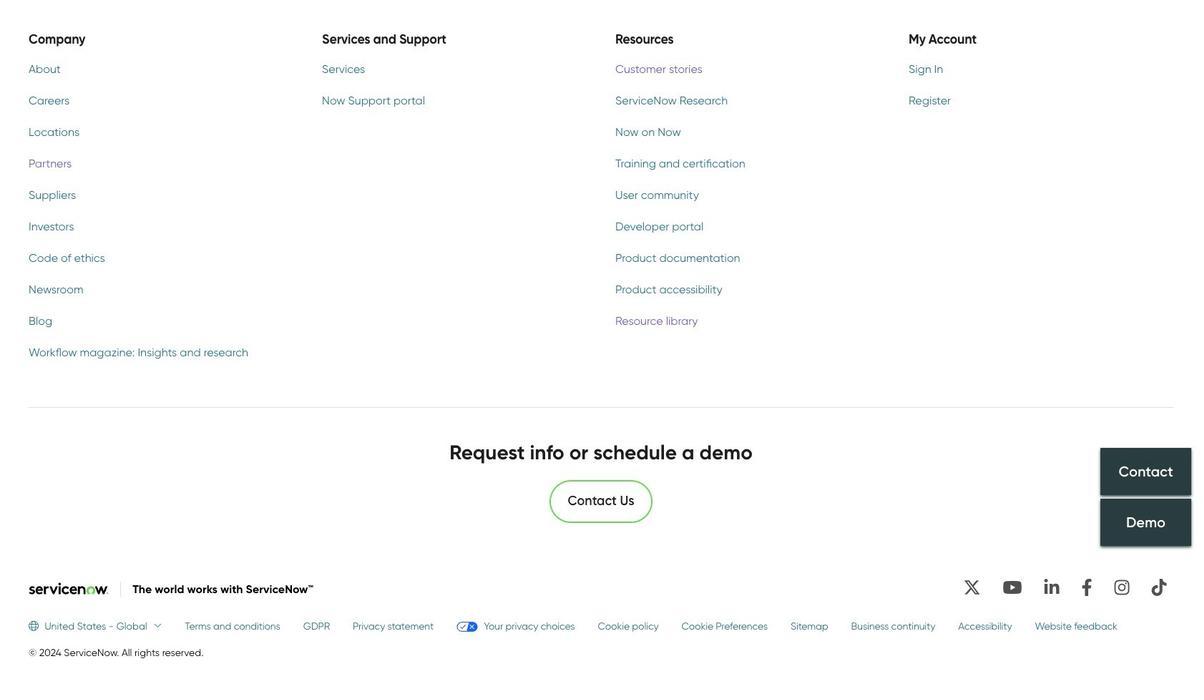 Task type: describe. For each thing, give the bounding box(es) containing it.
globe image
[[29, 621, 45, 631]]

facebook image
[[1075, 573, 1099, 601]]

linkedin image
[[1037, 573, 1066, 601]]

tiktok image
[[1145, 573, 1173, 601]]



Task type: vqa. For each thing, say whether or not it's contained in the screenshot.
angle down icon
yes



Task type: locate. For each thing, give the bounding box(es) containing it.
youtube image
[[996, 573, 1029, 601]]

servicenow image
[[29, 582, 109, 594]]

angle down image
[[147, 621, 162, 631]]

instagram image
[[1108, 573, 1136, 601]]

twitter image
[[957, 573, 987, 601]]



